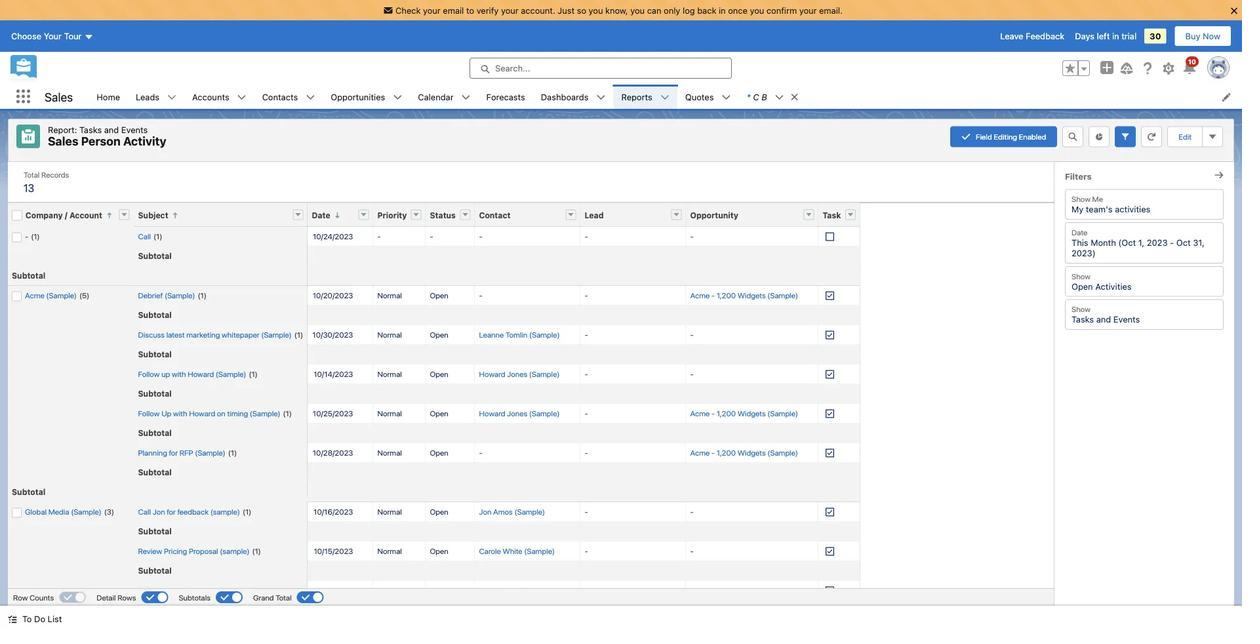 Task type: vqa. For each thing, say whether or not it's contained in the screenshot.
once
yes



Task type: describe. For each thing, give the bounding box(es) containing it.
text default image inside to do list button
[[8, 615, 17, 624]]

opportunities
[[331, 92, 385, 102]]

know,
[[605, 5, 628, 15]]

feedback
[[1026, 31, 1065, 41]]

text default image for dashboards
[[597, 93, 606, 102]]

0 vertical spatial in
[[719, 5, 726, 15]]

home link
[[89, 85, 128, 109]]

1 you from the left
[[589, 5, 603, 15]]

once
[[728, 5, 748, 15]]

log
[[683, 5, 695, 15]]

verify
[[477, 5, 499, 15]]

so
[[577, 5, 586, 15]]

email
[[443, 5, 464, 15]]

do
[[34, 614, 45, 624]]

quotes link
[[677, 85, 722, 109]]

days left in trial
[[1075, 31, 1137, 41]]

home
[[97, 92, 120, 102]]

forecasts link
[[479, 85, 533, 109]]

search...
[[495, 63, 530, 73]]

3 you from the left
[[750, 5, 764, 15]]

leads list item
[[128, 85, 184, 109]]

10
[[1188, 58, 1196, 65]]

reports list item
[[614, 85, 677, 109]]

buy
[[1186, 31, 1201, 41]]

opportunities list item
[[323, 85, 410, 109]]

*
[[747, 92, 751, 102]]

dashboards list item
[[533, 85, 614, 109]]

tour
[[64, 31, 82, 41]]

confirm
[[767, 5, 797, 15]]

leave
[[1001, 31, 1024, 41]]

text default image for opportunities
[[393, 93, 402, 102]]

list containing home
[[89, 85, 1242, 109]]

to do list button
[[0, 606, 70, 632]]

buy now button
[[1175, 26, 1232, 47]]

contacts list item
[[254, 85, 323, 109]]

contacts
[[262, 92, 298, 102]]

back
[[697, 5, 717, 15]]

list item containing *
[[739, 85, 805, 109]]

text default image for accounts
[[237, 93, 246, 102]]

3 your from the left
[[799, 5, 817, 15]]

quotes
[[685, 92, 714, 102]]

sales
[[45, 90, 73, 104]]

choose your tour
[[11, 31, 82, 41]]

text default image for reports
[[660, 93, 670, 102]]

to
[[466, 5, 474, 15]]

accounts link
[[184, 85, 237, 109]]



Task type: locate. For each thing, give the bounding box(es) containing it.
text default image inside 'leads' list item
[[167, 93, 177, 102]]

1 vertical spatial in
[[1112, 31, 1119, 41]]

list
[[89, 85, 1242, 109]]

0 vertical spatial text default image
[[722, 93, 731, 102]]

left
[[1097, 31, 1110, 41]]

text default image left to
[[8, 615, 17, 624]]

5 text default image from the left
[[393, 93, 402, 102]]

dashboards link
[[533, 85, 597, 109]]

text default image for calendar
[[462, 93, 471, 102]]

your right the verify
[[501, 5, 519, 15]]

text default image
[[790, 93, 799, 102], [167, 93, 177, 102], [237, 93, 246, 102], [306, 93, 315, 102], [393, 93, 402, 102], [462, 93, 471, 102], [597, 93, 606, 102], [660, 93, 670, 102], [775, 93, 784, 102]]

your
[[44, 31, 62, 41]]

in right back
[[719, 5, 726, 15]]

leave feedback link
[[1001, 31, 1065, 41]]

0 horizontal spatial text default image
[[8, 615, 17, 624]]

text default image inside dashboards list item
[[597, 93, 606, 102]]

1 horizontal spatial your
[[501, 5, 519, 15]]

text default image
[[722, 93, 731, 102], [8, 615, 17, 624]]

leads
[[136, 92, 159, 102]]

calendar list item
[[410, 85, 479, 109]]

1 horizontal spatial text default image
[[722, 93, 731, 102]]

days
[[1075, 31, 1095, 41]]

your left the "email"
[[423, 5, 441, 15]]

buy now
[[1186, 31, 1221, 41]]

list item
[[739, 85, 805, 109]]

in
[[719, 5, 726, 15], [1112, 31, 1119, 41]]

7 text default image from the left
[[597, 93, 606, 102]]

you right so
[[589, 5, 603, 15]]

text default image inside accounts list item
[[237, 93, 246, 102]]

account.
[[521, 5, 555, 15]]

can
[[647, 5, 662, 15]]

4 text default image from the left
[[306, 93, 315, 102]]

10 button
[[1182, 56, 1199, 76]]

calendar link
[[410, 85, 462, 109]]

1 horizontal spatial in
[[1112, 31, 1119, 41]]

0 horizontal spatial you
[[589, 5, 603, 15]]

group
[[1063, 60, 1090, 76]]

2 text default image from the left
[[167, 93, 177, 102]]

choose
[[11, 31, 41, 41]]

to do list
[[22, 614, 62, 624]]

2 horizontal spatial your
[[799, 5, 817, 15]]

8 text default image from the left
[[660, 93, 670, 102]]

text default image for contacts
[[306, 93, 315, 102]]

calendar
[[418, 92, 454, 102]]

forecasts
[[486, 92, 525, 102]]

2 you from the left
[[631, 5, 645, 15]]

dashboards
[[541, 92, 589, 102]]

text default image inside opportunities list item
[[393, 93, 402, 102]]

text default image inside contacts list item
[[306, 93, 315, 102]]

0 horizontal spatial in
[[719, 5, 726, 15]]

2 horizontal spatial you
[[750, 5, 764, 15]]

30
[[1150, 31, 1161, 41]]

9 text default image from the left
[[775, 93, 784, 102]]

your left email.
[[799, 5, 817, 15]]

accounts
[[192, 92, 229, 102]]

check your email to verify your account. just so you know, you can only log back in once you confirm your email.
[[396, 5, 843, 15]]

just
[[558, 5, 575, 15]]

b
[[762, 92, 767, 102]]

6 text default image from the left
[[462, 93, 471, 102]]

contacts link
[[254, 85, 306, 109]]

check
[[396, 5, 421, 15]]

1 text default image from the left
[[790, 93, 799, 102]]

c
[[753, 92, 759, 102]]

3 text default image from the left
[[237, 93, 246, 102]]

* c b
[[747, 92, 767, 102]]

accounts list item
[[184, 85, 254, 109]]

leads link
[[128, 85, 167, 109]]

you right once
[[750, 5, 764, 15]]

now
[[1203, 31, 1221, 41]]

1 horizontal spatial you
[[631, 5, 645, 15]]

reports
[[622, 92, 653, 102]]

quotes list item
[[677, 85, 739, 109]]

email.
[[819, 5, 843, 15]]

only
[[664, 5, 680, 15]]

text default image inside quotes list item
[[722, 93, 731, 102]]

text default image left *
[[722, 93, 731, 102]]

trial
[[1122, 31, 1137, 41]]

text default image for leads
[[167, 93, 177, 102]]

reports link
[[614, 85, 660, 109]]

you
[[589, 5, 603, 15], [631, 5, 645, 15], [750, 5, 764, 15]]

0 horizontal spatial your
[[423, 5, 441, 15]]

opportunities link
[[323, 85, 393, 109]]

search... button
[[470, 58, 732, 79]]

text default image inside reports list item
[[660, 93, 670, 102]]

you left can
[[631, 5, 645, 15]]

in right the left on the top of page
[[1112, 31, 1119, 41]]

1 vertical spatial text default image
[[8, 615, 17, 624]]

text default image inside 'calendar' list item
[[462, 93, 471, 102]]

choose your tour button
[[10, 26, 94, 47]]

your
[[423, 5, 441, 15], [501, 5, 519, 15], [799, 5, 817, 15]]

2 your from the left
[[501, 5, 519, 15]]

to
[[22, 614, 32, 624]]

1 your from the left
[[423, 5, 441, 15]]

leave feedback
[[1001, 31, 1065, 41]]

list
[[48, 614, 62, 624]]



